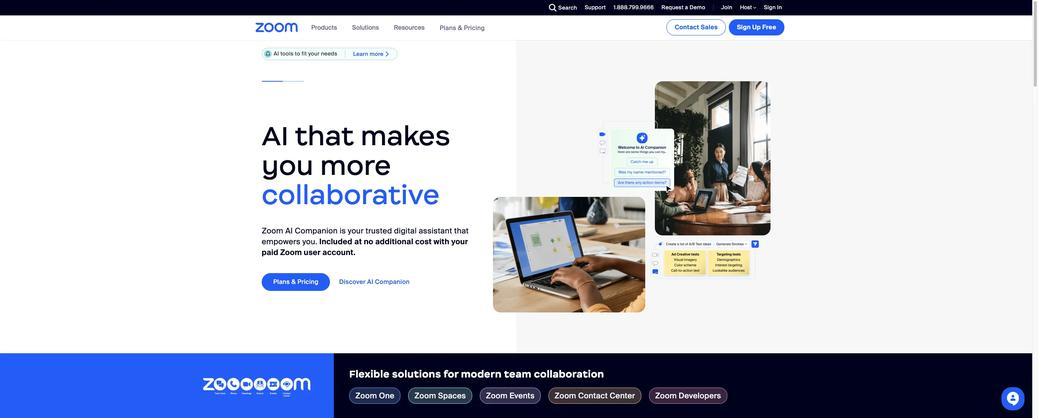 Task type: vqa. For each thing, say whether or not it's contained in the screenshot.
WEEKLY SCHEDULE element
no



Task type: describe. For each thing, give the bounding box(es) containing it.
pricing inside product information navigation
[[464, 24, 485, 32]]

sales
[[701, 23, 718, 31]]

one
[[379, 391, 395, 401]]

included at no additional cost with your paid zoom user account.
[[262, 237, 468, 258]]

demo
[[690, 4, 706, 11]]

plans & pricing inside product information navigation
[[440, 24, 485, 32]]

zoom logo image
[[256, 23, 298, 32]]

a
[[685, 4, 689, 11]]

pricing inside main content
[[298, 278, 319, 286]]

0 vertical spatial more
[[370, 50, 384, 57]]

meetings navigation
[[665, 15, 786, 37]]

with
[[434, 237, 450, 247]]

sign for sign up free
[[737, 23, 751, 31]]

ai inside zoom ai companion is your trusted digital assistant that empowers you.
[[285, 226, 293, 236]]

sign in
[[764, 4, 783, 11]]

contact inside "meetings" navigation
[[675, 23, 700, 31]]

zoom spaces
[[415, 391, 466, 401]]

discover ai companion link
[[339, 274, 421, 291]]

zoom contact center tab
[[549, 388, 642, 404]]

search button
[[543, 0, 579, 15]]

assistant
[[419, 226, 452, 236]]

spaces
[[438, 391, 466, 401]]

zoom one tab
[[349, 388, 401, 404]]

zoom events tab
[[480, 388, 541, 404]]

tools
[[281, 50, 294, 57]]

companion for discover
[[375, 278, 410, 286]]

zoom inside included at no additional cost with your paid zoom user account.
[[280, 248, 302, 258]]

support
[[585, 4, 606, 11]]

sign up free
[[737, 23, 777, 31]]

that inside zoom ai companion is your trusted digital assistant that empowers you.
[[454, 226, 469, 236]]

1.888.799.9666
[[614, 4, 654, 11]]

request a demo
[[662, 4, 706, 11]]

collaboration
[[534, 368, 604, 381]]

flexible solutions for modern team collaboration
[[349, 368, 604, 381]]

free
[[763, 23, 777, 31]]

collaborative
[[262, 178, 440, 212]]

1 vertical spatial zoom interface icon image
[[651, 240, 759, 279]]

zoom developers tab
[[649, 388, 728, 404]]

host
[[740, 4, 754, 11]]

for
[[444, 368, 459, 381]]

resources
[[394, 24, 425, 32]]

ai tools to fit your needs
[[274, 50, 338, 57]]

plans inside main content
[[273, 278, 290, 286]]

plans inside product information navigation
[[440, 24, 456, 32]]

makes
[[361, 119, 451, 153]]

additional
[[375, 237, 414, 247]]

your inside included at no additional cost with your paid zoom user account.
[[451, 237, 468, 247]]

products
[[311, 24, 337, 32]]

account.
[[323, 248, 356, 258]]

join
[[722, 4, 733, 11]]

flexible
[[349, 368, 390, 381]]

trusted
[[366, 226, 392, 236]]

zoom spaces tab
[[409, 388, 472, 404]]

that inside ai that makes you more
[[295, 119, 354, 153]]

needs
[[321, 50, 338, 57]]

zoom contact center
[[555, 391, 635, 401]]

product information navigation
[[306, 15, 491, 40]]

your for fit
[[308, 50, 320, 57]]



Task type: locate. For each thing, give the bounding box(es) containing it.
1 vertical spatial sign
[[737, 23, 751, 31]]

&
[[458, 24, 463, 32], [292, 278, 296, 286]]

1 vertical spatial plans
[[273, 278, 290, 286]]

search
[[559, 4, 577, 11]]

events
[[510, 391, 535, 401]]

products button
[[311, 15, 341, 40]]

1.888.799.9666 button
[[608, 0, 656, 15], [614, 4, 654, 11]]

zoom for zoom spaces
[[415, 391, 436, 401]]

discover ai companion
[[339, 278, 410, 286]]

no
[[364, 237, 374, 247]]

1 horizontal spatial that
[[454, 226, 469, 236]]

host button
[[740, 4, 757, 11]]

0 horizontal spatial &
[[292, 278, 296, 286]]

more inside ai that makes you more
[[320, 149, 391, 182]]

plans & pricing link
[[440, 24, 485, 32], [440, 24, 485, 32], [262, 274, 330, 291]]

zoom ai companion is your trusted digital assistant that empowers you.
[[262, 226, 469, 247]]

your right fit
[[308, 50, 320, 57]]

request
[[662, 4, 684, 11]]

learn more
[[353, 50, 384, 57]]

zoom left one
[[356, 391, 377, 401]]

zoom inside 'tab'
[[656, 391, 677, 401]]

support link
[[579, 0, 608, 15], [585, 4, 606, 11]]

up
[[753, 23, 761, 31]]

zoom unified communication platform image
[[203, 379, 311, 399]]

plans
[[440, 24, 456, 32], [273, 278, 290, 286]]

companion
[[295, 226, 338, 236], [375, 278, 410, 286]]

contact sales
[[675, 23, 718, 31]]

team
[[504, 368, 532, 381]]

plans down paid
[[273, 278, 290, 286]]

0 horizontal spatial sign
[[737, 23, 751, 31]]

zoom left events
[[486, 391, 508, 401]]

1 vertical spatial your
[[348, 226, 364, 236]]

is
[[340, 226, 346, 236]]

zoom up empowers
[[262, 226, 283, 236]]

zoom events
[[486, 391, 535, 401]]

0 vertical spatial sign
[[764, 4, 776, 11]]

your right the with
[[451, 237, 468, 247]]

sign inside button
[[737, 23, 751, 31]]

you
[[262, 149, 314, 182]]

1 horizontal spatial sign
[[764, 4, 776, 11]]

main content containing ai that makes you more
[[0, 15, 1033, 418]]

0 vertical spatial that
[[295, 119, 354, 153]]

companion for zoom
[[295, 226, 338, 236]]

your for is
[[348, 226, 364, 236]]

1 vertical spatial companion
[[375, 278, 410, 286]]

0 vertical spatial contact
[[675, 23, 700, 31]]

discover
[[339, 278, 366, 286]]

empowers
[[262, 237, 301, 247]]

sign in link
[[759, 0, 786, 15], [764, 4, 783, 11]]

1 vertical spatial pricing
[[298, 278, 319, 286]]

zoom down empowers
[[280, 248, 302, 258]]

center
[[610, 391, 635, 401]]

solutions
[[392, 368, 441, 381]]

banner
[[246, 15, 786, 40]]

& inside product information navigation
[[458, 24, 463, 32]]

zoom for zoom ai companion is your trusted digital assistant that empowers you.
[[262, 226, 283, 236]]

included
[[320, 237, 353, 247]]

contact down a at the right top of the page
[[675, 23, 700, 31]]

sign for sign in
[[764, 4, 776, 11]]

1 horizontal spatial your
[[348, 226, 364, 236]]

your
[[308, 50, 320, 57], [348, 226, 364, 236], [451, 237, 468, 247]]

2 vertical spatial your
[[451, 237, 468, 247]]

1 horizontal spatial contact
[[675, 23, 700, 31]]

0 horizontal spatial plans & pricing
[[273, 278, 319, 286]]

solutions button
[[352, 15, 383, 40]]

sign left in
[[764, 4, 776, 11]]

1 horizontal spatial companion
[[375, 278, 410, 286]]

1 vertical spatial contact
[[578, 391, 608, 401]]

contact left the center
[[578, 391, 608, 401]]

zoom down solutions
[[415, 391, 436, 401]]

zoom developers
[[656, 391, 721, 401]]

0 vertical spatial pricing
[[464, 24, 485, 32]]

flexible solutions for modern team collaboration tab list
[[349, 388, 1017, 404]]

zoom for zoom one
[[356, 391, 377, 401]]

that
[[295, 119, 354, 153], [454, 226, 469, 236]]

ai
[[274, 50, 279, 57], [262, 119, 289, 153], [285, 226, 293, 236], [367, 278, 374, 286]]

ai inside ai that makes you more
[[262, 119, 289, 153]]

0 horizontal spatial companion
[[295, 226, 338, 236]]

digital
[[394, 226, 417, 236]]

0 vertical spatial &
[[458, 24, 463, 32]]

& inside plans & pricing link
[[292, 278, 296, 286]]

zoom for zoom developers
[[656, 391, 677, 401]]

zoom
[[262, 226, 283, 236], [280, 248, 302, 258], [356, 391, 377, 401], [415, 391, 436, 401], [486, 391, 508, 401], [555, 391, 577, 401], [656, 391, 677, 401]]

user
[[304, 248, 321, 258]]

ai that makes you more
[[262, 119, 451, 182]]

contact
[[675, 23, 700, 31], [578, 391, 608, 401]]

contact inside tab
[[578, 391, 608, 401]]

developers
[[679, 391, 721, 401]]

0 vertical spatial plans
[[440, 24, 456, 32]]

zoom one
[[356, 391, 395, 401]]

banner containing contact sales
[[246, 15, 786, 40]]

cost
[[415, 237, 432, 247]]

plans & pricing
[[440, 24, 485, 32], [273, 278, 319, 286]]

zoom inside tab
[[415, 391, 436, 401]]

your up at
[[348, 226, 364, 236]]

0 vertical spatial plans & pricing
[[440, 24, 485, 32]]

pricing
[[464, 24, 485, 32], [298, 278, 319, 286]]

join link
[[716, 0, 735, 15], [722, 4, 733, 11]]

zoom inside zoom ai companion is your trusted digital assistant that empowers you.
[[262, 226, 283, 236]]

1 horizontal spatial &
[[458, 24, 463, 32]]

1 vertical spatial more
[[320, 149, 391, 182]]

main content
[[0, 15, 1033, 418]]

0 horizontal spatial contact
[[578, 391, 608, 401]]

companion inside zoom ai companion is your trusted digital assistant that empowers you.
[[295, 226, 338, 236]]

sign
[[764, 4, 776, 11], [737, 23, 751, 31]]

fit
[[302, 50, 307, 57]]

solutions
[[352, 24, 379, 32]]

more
[[370, 50, 384, 57], [320, 149, 391, 182]]

resources button
[[394, 15, 428, 40]]

0 horizontal spatial that
[[295, 119, 354, 153]]

request a demo link
[[656, 0, 708, 15], [662, 4, 706, 11]]

0 vertical spatial zoom interface icon image
[[522, 121, 675, 193]]

your inside zoom ai companion is your trusted digital assistant that empowers you.
[[348, 226, 364, 236]]

0 horizontal spatial pricing
[[298, 278, 319, 286]]

join link up "meetings" navigation
[[722, 4, 733, 11]]

to
[[295, 50, 300, 57]]

plans right "resources" dropdown button
[[440, 24, 456, 32]]

zoom left the developers
[[656, 391, 677, 401]]

join link left the 'host'
[[716, 0, 735, 15]]

paid
[[262, 248, 279, 258]]

you.
[[303, 237, 318, 247]]

zoom interface icon image
[[522, 121, 675, 193], [651, 240, 759, 279]]

contact sales link
[[667, 19, 726, 35]]

1 horizontal spatial plans
[[440, 24, 456, 32]]

1 vertical spatial plans & pricing
[[273, 278, 319, 286]]

at
[[355, 237, 362, 247]]

zoom for zoom events
[[486, 391, 508, 401]]

in
[[778, 4, 783, 11]]

plans & pricing link inside main content
[[262, 274, 330, 291]]

0 vertical spatial your
[[308, 50, 320, 57]]

1 horizontal spatial pricing
[[464, 24, 485, 32]]

1 horizontal spatial plans & pricing
[[440, 24, 485, 32]]

zoom for zoom contact center
[[555, 391, 577, 401]]

sign up free button
[[729, 19, 785, 35]]

2 horizontal spatial your
[[451, 237, 468, 247]]

right image
[[384, 51, 392, 57]]

modern
[[461, 368, 502, 381]]

0 horizontal spatial your
[[308, 50, 320, 57]]

1 vertical spatial that
[[454, 226, 469, 236]]

learn
[[353, 50, 368, 57]]

sign left 'up'
[[737, 23, 751, 31]]

0 horizontal spatial plans
[[273, 278, 290, 286]]

zoom down 'collaboration'
[[555, 391, 577, 401]]

0 vertical spatial companion
[[295, 226, 338, 236]]

1 vertical spatial &
[[292, 278, 296, 286]]

plans & pricing inside main content
[[273, 278, 319, 286]]



